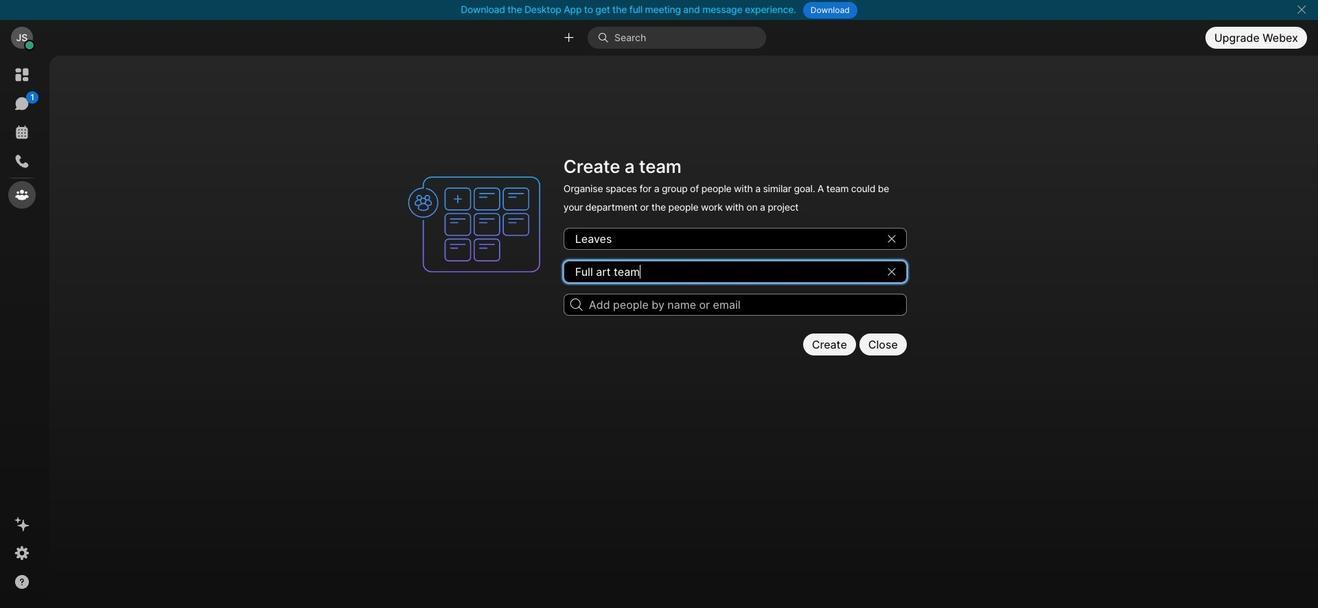 Task type: locate. For each thing, give the bounding box(es) containing it.
webex tab list
[[8, 61, 38, 209]]

navigation
[[0, 56, 44, 609]]

create a team image
[[402, 152, 556, 297]]

Describe the team text field
[[564, 261, 907, 283]]

cancel_16 image
[[1297, 4, 1308, 15]]



Task type: describe. For each thing, give the bounding box(es) containing it.
Name the team (required) text field
[[564, 228, 907, 250]]

search_18 image
[[571, 299, 583, 311]]

Add people by name or email text field
[[564, 294, 907, 316]]



Task type: vqa. For each thing, say whether or not it's contained in the screenshot.
Meetings tab
no



